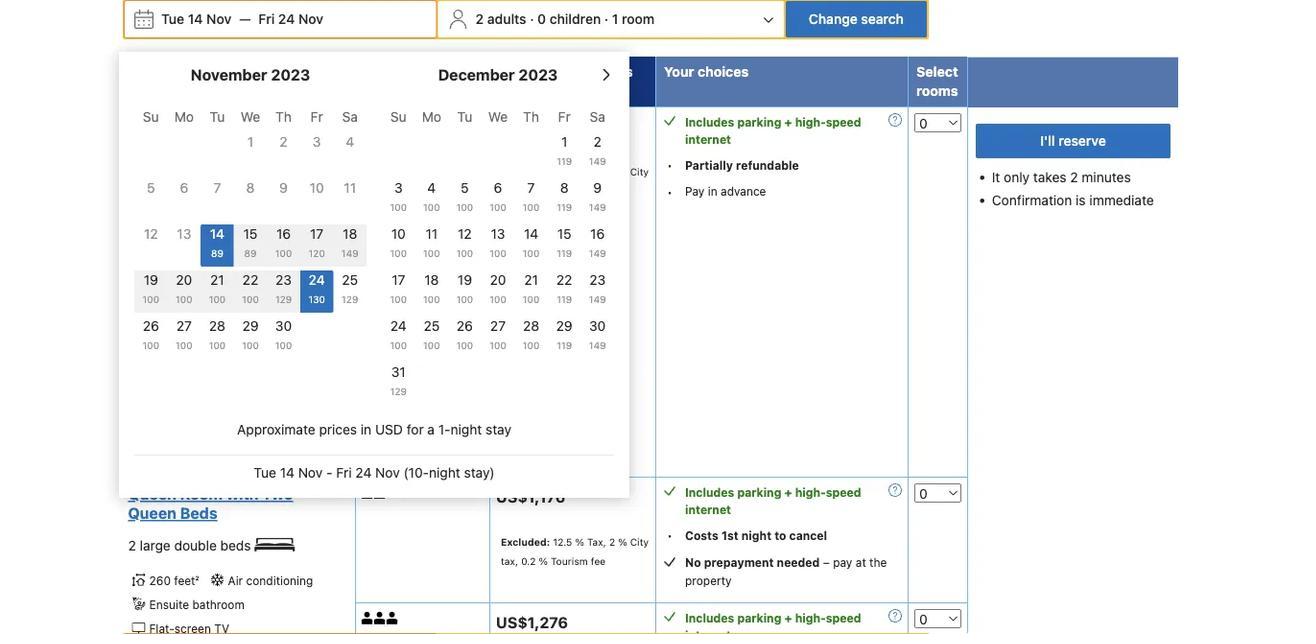 Task type: describe. For each thing, give the bounding box(es) containing it.
3 100
[[390, 180, 407, 212]]

13 December 2023 checkbox
[[482, 224, 515, 267]]

26 November 2023 checkbox
[[134, 316, 168, 359]]

it only takes 2 minutes confirmation is immediate
[[992, 169, 1154, 208]]

-
[[326, 465, 333, 481]]

24 right - on the left of page
[[355, 465, 372, 481]]

14 inside 14 100
[[524, 226, 539, 242]]

4 November 2023 checkbox
[[333, 132, 367, 174]]

100 for 25 december 2023 checkbox
[[423, 340, 440, 351]]

pay
[[833, 556, 853, 569]]

9 149
[[589, 180, 606, 212]]

22 December 2023 checkbox
[[548, 270, 581, 313]]

29 for 29 119
[[556, 318, 573, 334]]

speed for us$1,176
[[826, 485, 861, 499]]

0
[[538, 11, 546, 27]]

3 December 2023 checkbox
[[382, 178, 415, 221]]

27 100 for 27 november 2023 option
[[176, 318, 193, 351]]

100 for 5 december 2023 option
[[456, 201, 473, 212]]

149 for 2
[[589, 155, 606, 166]]

select rooms
[[917, 64, 958, 99]]

15 December 2023 checkbox
[[548, 224, 581, 267]]

28 100 for 28 december 2023 option on the left of page
[[523, 318, 540, 351]]

23 cell
[[267, 267, 300, 313]]

2 horizontal spatial 10
[[572, 64, 588, 79]]

10 for 10
[[310, 180, 324, 196]]

2023 for november 2023
[[271, 66, 310, 84]]

14 inside checkbox
[[210, 226, 225, 242]]

% down excluded: at the bottom
[[539, 555, 548, 567]]

0 vertical spatial double
[[210, 147, 252, 163]]

10 100
[[390, 226, 407, 258]]

rooms
[[917, 83, 958, 99]]

100 for 6 december 2023 option
[[490, 201, 507, 212]]

18 November 2023 checkbox
[[333, 224, 367, 267]]

room for king
[[165, 113, 208, 132]]

2 November 2023 checkbox
[[267, 132, 300, 174]]

1 for 1 extra-large double bed
[[128, 147, 134, 163]]

iron
[[262, 350, 282, 364]]

us$1,276
[[496, 613, 568, 632]]

11 for 11 100
[[426, 226, 438, 242]]

22 for 22 100
[[243, 272, 258, 288]]

14 cell
[[201, 221, 234, 267]]

100 for the 29 november 2023 checkbox
[[242, 340, 259, 351]]

20 for 20 november 2023 checkbox
[[176, 272, 192, 288]]

24 November 2023 checkbox
[[300, 270, 333, 313]]

we for november
[[241, 109, 260, 125]]

6 for 6
[[180, 180, 188, 196]]

channels
[[251, 427, 299, 440]]

beds
[[180, 504, 217, 522]]

1 fee from the top
[[591, 185, 606, 196]]

29 119
[[556, 318, 573, 351]]

17 December 2023 checkbox
[[382, 270, 415, 313]]

room
[[622, 11, 655, 27]]

13 for 13 100
[[491, 226, 505, 242]]

100 for 20 december 2023 checkbox
[[490, 293, 507, 304]]

14 89
[[210, 226, 225, 258]]

129 for 31
[[390, 386, 407, 397]]

120
[[309, 247, 325, 258]]

i'll reserve button
[[976, 124, 1171, 158]]

30 December 2023 checkbox
[[581, 316, 614, 359]]

89 for 15
[[244, 247, 257, 258]]

more details on meals and payment options image
[[889, 113, 902, 126]]

us$1,076
[[496, 117, 568, 135]]

fri 24 nov button
[[251, 2, 331, 36]]

toilet
[[241, 293, 270, 306]]

1 ensuite bathroom from the top
[[149, 207, 245, 221]]

100 for 26 december 2023 option
[[456, 340, 473, 351]]

29 100
[[242, 318, 259, 351]]

king room
[[128, 113, 208, 132]]

1st
[[722, 529, 739, 542]]

4 100
[[423, 180, 440, 212]]

% right excluded: at the bottom
[[575, 536, 585, 548]]

1 12.5 from the top
[[553, 166, 572, 177]]

8 for 8
[[246, 180, 255, 196]]

grid for november
[[134, 98, 367, 359]]

15 for 15 119
[[557, 226, 572, 242]]

wake-up service
[[144, 446, 235, 460]]

3 + from the top
[[785, 611, 792, 625]]

advance
[[721, 184, 766, 197]]

2 more details on meals and payment options image from the top
[[889, 609, 902, 623]]

3 speed from the top
[[826, 611, 861, 625]]

6 for 6 100
[[494, 180, 502, 196]]

property
[[685, 574, 732, 587]]

tue 14 nov button
[[154, 2, 239, 36]]

25 129
[[342, 272, 358, 304]]

king room link
[[128, 113, 344, 132]]

3 includes parking + high-speed internet from the top
[[685, 611, 861, 634]]

3 high- from the top
[[795, 611, 826, 625]]

25 100
[[423, 318, 440, 351]]

20 November 2023 checkbox
[[168, 270, 201, 313]]

8 119
[[557, 180, 572, 212]]

25 November 2023 checkbox
[[333, 270, 367, 313]]

19 100 for 19 december 2023 checkbox
[[456, 272, 473, 304]]

% left costs
[[618, 536, 627, 548]]

2 tax, from the top
[[501, 555, 518, 567]]

17 100
[[390, 272, 407, 304]]

– pay at the property
[[685, 556, 887, 587]]

1 horizontal spatial in
[[708, 184, 718, 197]]

0 vertical spatial night
[[451, 422, 482, 437]]

nov left —
[[207, 11, 231, 27]]

tue 14 nov — fri 24 nov
[[161, 11, 323, 27]]

flat-
[[149, 232, 174, 245]]

• for us$1,176
[[667, 529, 673, 542]]

13 100
[[490, 226, 507, 258]]

tu for december 2023
[[457, 109, 472, 125]]

partially
[[685, 158, 733, 172]]

100 for "4 december 2023" checkbox
[[423, 201, 440, 212]]

5 for 5 100
[[461, 180, 469, 196]]

22 119
[[557, 272, 572, 304]]

the
[[870, 556, 887, 569]]

24 inside 24 130
[[309, 272, 325, 288]]

of
[[420, 64, 433, 79]]

17 for 17 100
[[392, 272, 405, 288]]

1 260 from the top
[[149, 183, 171, 196]]

6 100
[[490, 180, 507, 212]]

2 right excluded: at the bottom
[[609, 536, 615, 548]]

2 city from the top
[[630, 536, 649, 548]]

bed
[[256, 147, 280, 163]]

at
[[856, 556, 866, 569]]

fri for —
[[258, 11, 275, 27]]

17 cell
[[300, 221, 333, 267]]

30 November 2023 checkbox
[[267, 316, 300, 359]]

100 for the 26 november 2023 checkbox
[[143, 340, 159, 351]]

free toiletries
[[144, 293, 218, 306]]

100 for 27 november 2023 option
[[176, 340, 193, 351]]

12 for 12 100
[[458, 226, 472, 242]]

select
[[917, 64, 958, 79]]

room type
[[131, 64, 202, 79]]

28 December 2023 checkbox
[[515, 316, 548, 359]]

18 for 18 149
[[343, 226, 357, 242]]

1 inside button
[[612, 11, 618, 27]]

cable channels
[[217, 427, 299, 440]]

100 for 20 november 2023 checkbox
[[176, 293, 193, 304]]

2 down queen room with two queen beds
[[128, 538, 136, 554]]

2 conditioning from the top
[[246, 574, 313, 587]]

1 air conditioning from the top
[[228, 183, 313, 196]]

nights
[[591, 64, 633, 79]]

1 horizontal spatial tv
[[214, 232, 229, 245]]

4 for 4
[[346, 134, 354, 149]]

19 for 19 november 2023 checkbox
[[144, 272, 158, 288]]

nov left - on the left of page
[[298, 465, 323, 481]]

prices
[[319, 422, 357, 437]]

100 for 22 november 2023 option
[[242, 293, 259, 304]]

26 100 for the 26 november 2023 checkbox
[[143, 318, 159, 351]]

11 for 11
[[344, 180, 356, 196]]

king
[[128, 113, 162, 132]]

1 vertical spatial tv
[[144, 331, 159, 344]]

1 tax, from the top
[[587, 166, 606, 177]]

23 November 2023 checkbox
[[267, 270, 300, 313]]

coffee
[[149, 256, 186, 270]]

area
[[292, 312, 317, 325]]

100 for '21 december 2023' checkbox
[[523, 293, 540, 304]]

28 for 28 november 2023 checkbox
[[209, 318, 226, 334]]

149 for 16
[[589, 247, 606, 258]]

100 for 19 december 2023 checkbox
[[456, 293, 473, 304]]

4 December 2023 checkbox
[[415, 178, 448, 221]]

22 cell
[[234, 267, 267, 313]]

tue for tue 14 nov — fri 24 nov
[[161, 11, 184, 27]]

nov right —
[[298, 11, 323, 27]]

includes for us$1,176
[[685, 485, 734, 499]]

parking for us$1,176
[[737, 485, 782, 499]]

149 for 9
[[589, 201, 606, 212]]

2 December 2023 checkbox
[[581, 132, 614, 174]]

th for november
[[276, 109, 292, 125]]

2 vertical spatial night
[[742, 529, 772, 542]]

149 for 30
[[589, 340, 606, 351]]

9 for 9 149
[[593, 180, 602, 196]]

cable
[[217, 427, 248, 440]]

4 for 4 100
[[427, 180, 436, 196]]

11 December 2023 checkbox
[[415, 224, 448, 267]]

refrigerator
[[182, 331, 246, 344]]

su for december
[[391, 109, 407, 125]]

15 for 15 89
[[243, 226, 258, 242]]

2 queen from the top
[[128, 504, 176, 522]]

price
[[513, 64, 547, 79]]

20 100 for 20 november 2023 checkbox
[[176, 272, 193, 304]]

1 · from the left
[[530, 11, 534, 27]]

is
[[1076, 192, 1086, 208]]

free for free wifi
[[263, 256, 287, 270]]

% right "2 december 2023" checkbox
[[618, 166, 627, 177]]

2 tourism from the top
[[551, 555, 588, 567]]

19 for 19 december 2023 checkbox
[[458, 272, 472, 288]]

+ for us$1,076
[[785, 115, 792, 128]]

1 for 1 119
[[561, 134, 568, 149]]

1 tax, from the top
[[501, 185, 518, 196]]

1 vertical spatial large
[[140, 538, 171, 554]]

2 260 feet² from the top
[[149, 574, 199, 587]]

20 cell
[[168, 267, 201, 313]]

2 right the 2 149
[[609, 166, 615, 177]]

5 November 2023 checkbox
[[134, 178, 168, 221]]

fr for december 2023
[[558, 109, 571, 125]]

17 120
[[309, 226, 325, 258]]

1 vertical spatial in
[[361, 422, 372, 437]]

12 November 2023 checkbox
[[134, 224, 168, 267]]

1 vertical spatial double
[[174, 538, 217, 554]]

2 inside option
[[280, 134, 288, 149]]

excluded:
[[501, 536, 550, 548]]

23 149
[[589, 272, 606, 304]]

15 119
[[557, 226, 572, 258]]

16 100
[[275, 226, 292, 258]]

3 November 2023 checkbox
[[300, 132, 333, 174]]

2 inside button
[[476, 11, 484, 27]]

31
[[391, 364, 406, 380]]

1 queen from the top
[[128, 485, 176, 503]]

1 horizontal spatial for
[[550, 64, 569, 79]]

24 right —
[[278, 11, 295, 27]]

23 December 2023 checkbox
[[581, 270, 614, 313]]

18 cell
[[333, 221, 367, 267]]

1 extra-large double bed
[[128, 147, 283, 163]]

sa for november 2023
[[342, 109, 358, 125]]

8 November 2023 checkbox
[[234, 178, 267, 221]]

1 ensuite from the top
[[149, 207, 189, 221]]

fr for november 2023
[[311, 109, 323, 125]]

100 for "16 november 2023" option
[[275, 247, 292, 258]]

25 December 2023 checkbox
[[415, 316, 448, 359]]

needed
[[777, 556, 820, 569]]

10 December 2023 checkbox
[[382, 224, 415, 267]]

1-
[[438, 422, 451, 437]]

up
[[179, 446, 193, 460]]

149 for 18
[[341, 247, 359, 258]]

7 November 2023 checkbox
[[201, 178, 234, 221]]

1 November 2023 checkbox
[[234, 132, 267, 174]]

8 December 2023 checkbox
[[548, 178, 581, 221]]

14 100
[[523, 226, 540, 258]]

5 December 2023 checkbox
[[448, 178, 482, 221]]

coffee machine
[[149, 256, 235, 270]]

26 for the 26 november 2023 checkbox
[[143, 318, 159, 334]]

costs
[[685, 529, 719, 542]]

2 inside it only takes 2 minutes confirmation is immediate
[[1070, 169, 1078, 185]]

27 for 27 november 2023 option
[[176, 318, 192, 334]]

1 tourism from the top
[[551, 185, 588, 196]]

24 cell
[[300, 267, 333, 313]]

free for free toiletries
[[144, 293, 168, 306]]

2 fee from the top
[[591, 555, 606, 567]]

16 cell
[[267, 221, 300, 267]]

3 for 3
[[313, 134, 321, 149]]

nov up occupancy icon
[[375, 465, 400, 481]]

number
[[364, 64, 417, 79]]

2 12.5 % tax, 2 % city tax, 0.2 % tourism fee from the top
[[501, 536, 649, 567]]

21 for '21 december 2023' checkbox
[[524, 272, 538, 288]]

wake-
[[144, 446, 179, 460]]

3 includes from the top
[[685, 611, 734, 625]]

130
[[308, 293, 325, 304]]

24 130
[[308, 272, 325, 304]]

2 air from the top
[[228, 574, 243, 587]]

24 100
[[390, 318, 407, 351]]

two
[[262, 485, 293, 503]]

queen room with two queen beds link
[[128, 485, 344, 523]]

0 vertical spatial room
[[131, 64, 169, 79]]

tea/coffee maker
[[144, 350, 239, 364]]

2 149
[[589, 134, 606, 166]]

room for queen
[[180, 485, 223, 503]]

december
[[438, 66, 515, 84]]

% left 8 119
[[539, 185, 548, 196]]

14 November 2023 checkbox
[[201, 224, 234, 267]]

119 for 22
[[557, 293, 572, 304]]

1 air from the top
[[228, 183, 243, 196]]

17 November 2023 checkbox
[[300, 224, 333, 267]]

wifi
[[291, 256, 314, 270]]

2 adults · 0 children · 1 room
[[476, 11, 655, 27]]



Task type: vqa. For each thing, say whether or not it's contained in the screenshot.


Task type: locate. For each thing, give the bounding box(es) containing it.
13 left 14 100
[[491, 226, 505, 242]]

2 air conditioning from the top
[[228, 574, 313, 587]]

119 inside 1 december 2023 option
[[557, 155, 572, 166]]

2 19 from the left
[[458, 272, 472, 288]]

26 inside option
[[457, 318, 473, 334]]

2023 for december 2023
[[519, 66, 558, 84]]

+ up to
[[785, 485, 792, 499]]

1 horizontal spatial we
[[488, 109, 508, 125]]

includes down property
[[685, 611, 734, 625]]

0 horizontal spatial tv
[[144, 331, 159, 344]]

conditioning down beds
[[246, 574, 313, 587]]

2 horizontal spatial 129
[[390, 386, 407, 397]]

12 up the coffee
[[144, 226, 158, 242]]

22 up toilet
[[243, 272, 258, 288]]

2 15 from the left
[[557, 226, 572, 242]]

1 vertical spatial speed
[[826, 485, 861, 499]]

25 inside 25 129
[[342, 272, 358, 288]]

1 high- from the top
[[795, 115, 826, 128]]

1 horizontal spatial 6
[[494, 180, 502, 196]]

2 21 100 from the left
[[523, 272, 540, 304]]

2 inside the 2 149
[[594, 134, 602, 149]]

tv down the bath
[[144, 331, 159, 344]]

149 inside 23 december 2023 checkbox
[[589, 293, 606, 304]]

· right children
[[605, 11, 609, 27]]

18 149
[[341, 226, 359, 258]]

119
[[557, 155, 572, 166], [557, 201, 572, 212], [557, 247, 572, 258], [557, 293, 572, 304], [557, 340, 572, 351]]

11 100
[[423, 226, 440, 258]]

0 horizontal spatial 27
[[176, 318, 192, 334]]

1 21 100 from the left
[[209, 272, 226, 304]]

29 for 29 100
[[242, 318, 259, 334]]

1 26 100 from the left
[[143, 318, 159, 351]]

0.2
[[521, 185, 536, 196], [521, 555, 536, 567]]

28 100 for 28 november 2023 checkbox
[[209, 318, 226, 351]]

100 inside "11 december 2023" option
[[423, 247, 440, 258]]

2 we from the left
[[488, 109, 508, 125]]

21 100 for 21 november 2023 "checkbox"
[[209, 272, 226, 304]]

1 horizontal spatial 129
[[342, 293, 358, 304]]

2 27 100 from the left
[[490, 318, 507, 351]]

129 inside 25 november 2023 checkbox
[[342, 293, 358, 304]]

for left a
[[407, 422, 424, 437]]

search
[[861, 11, 904, 27]]

we down december 2023
[[488, 109, 508, 125]]

night
[[451, 422, 482, 437], [429, 465, 461, 481], [742, 529, 772, 542]]

1 feet² from the top
[[174, 183, 199, 196]]

0 horizontal spatial 12
[[144, 226, 158, 242]]

1 horizontal spatial 19
[[458, 272, 472, 288]]

7 left 8 119
[[528, 180, 535, 196]]

28 November 2023 checkbox
[[201, 316, 234, 359]]

tue up two
[[254, 465, 276, 481]]

pay in advance
[[685, 184, 766, 197]]

1 6 from the left
[[180, 180, 188, 196]]

2 29 from the left
[[556, 318, 573, 334]]

includes parking + high-speed internet
[[685, 115, 861, 146], [685, 485, 861, 516], [685, 611, 861, 634]]

25 inside 25 100
[[424, 318, 440, 334]]

119 right 28 december 2023 option on the left of page
[[557, 340, 572, 351]]

100 for '12 december 2023' option
[[456, 247, 473, 258]]

air conditioning down 'bed'
[[228, 183, 313, 196]]

21 November 2023 checkbox
[[201, 270, 234, 313]]

2023 down fri 24 nov button
[[271, 66, 310, 84]]

1 horizontal spatial grid
[[382, 98, 614, 405]]

parking up costs 1st night to cancel
[[737, 485, 782, 499]]

28
[[209, 318, 226, 334], [523, 318, 539, 334]]

30 inside 30 149
[[589, 318, 606, 334]]

129
[[275, 293, 292, 304], [342, 293, 358, 304], [390, 386, 407, 397]]

0 vertical spatial conditioning
[[246, 183, 313, 196]]

2 bathroom from the top
[[192, 598, 245, 612]]

20
[[176, 272, 192, 288], [490, 272, 506, 288]]

100 inside the 3 december 2023 option
[[390, 201, 407, 212]]

20 100 inside 20 december 2023 checkbox
[[490, 272, 507, 304]]

1 vertical spatial •
[[667, 185, 673, 199]]

20 100 right 19 december 2023 checkbox
[[490, 272, 507, 304]]

100 for 19 november 2023 checkbox
[[143, 293, 159, 304]]

149 right the 29 december 2023 option
[[589, 340, 606, 351]]

100 for "7 december 2023" option at the top left of page
[[523, 201, 540, 212]]

queen room with two queen beds
[[128, 485, 293, 522]]

27
[[176, 318, 192, 334], [490, 318, 506, 334]]

29 December 2023 checkbox
[[548, 316, 581, 359]]

2 speed from the top
[[826, 485, 861, 499]]

100 inside "16 november 2023" option
[[275, 247, 292, 258]]

31 December 2023 checkbox
[[382, 363, 415, 405]]

11 November 2023 checkbox
[[333, 178, 367, 221]]

2 12 from the left
[[458, 226, 472, 242]]

2 260 from the top
[[149, 574, 171, 587]]

25 right 24 100
[[424, 318, 440, 334]]

1 9 from the left
[[279, 180, 288, 196]]

2 21 from the left
[[524, 272, 538, 288]]

0 horizontal spatial 21 100
[[209, 272, 226, 304]]

internet for us$1,176
[[685, 503, 731, 516]]

19 December 2023 checkbox
[[448, 270, 482, 313]]

1 5 from the left
[[147, 180, 155, 196]]

+
[[785, 115, 792, 128], [785, 485, 792, 499], [785, 611, 792, 625]]

13 right flat-
[[177, 226, 191, 242]]

th up 2 option
[[276, 109, 292, 125]]

129 inside '23 november 2023' option
[[275, 293, 292, 304]]

26 100 for 26 december 2023 option
[[456, 318, 473, 351]]

occupancy image
[[362, 486, 374, 499], [362, 612, 374, 625], [374, 612, 387, 625], [387, 612, 399, 625]]

13 for 13
[[177, 226, 191, 242]]

5
[[147, 180, 155, 196], [461, 180, 469, 196]]

bathroom down beds
[[192, 598, 245, 612]]

17 inside 17 120
[[310, 226, 324, 242]]

high- up refundable
[[795, 115, 826, 128]]

3
[[313, 134, 321, 149], [394, 180, 403, 196]]

28 up maker
[[209, 318, 226, 334]]

costs 1st night to cancel
[[685, 529, 827, 542]]

no prepayment needed
[[685, 556, 820, 569]]

high- for us$1,076
[[795, 115, 826, 128]]

23 inside 23 129
[[276, 272, 292, 288]]

1 horizontal spatial large
[[175, 147, 206, 163]]

1 conditioning from the top
[[246, 183, 313, 196]]

high- up cancel
[[795, 485, 826, 499]]

100 for 18 december 2023 option
[[423, 293, 440, 304]]

16 for 16 149
[[590, 226, 605, 242]]

1 horizontal spatial tu
[[457, 109, 472, 125]]

0 vertical spatial tax,
[[501, 185, 518, 196]]

1 vertical spatial air conditioning
[[228, 574, 313, 587]]

89 for 14
[[211, 247, 224, 258]]

0 horizontal spatial 30
[[275, 318, 292, 334]]

24 December 2023 checkbox
[[382, 316, 415, 359]]

100 for 21 november 2023 "checkbox"
[[209, 293, 226, 304]]

minutes
[[1082, 169, 1131, 185]]

speed
[[826, 115, 861, 128], [826, 485, 861, 499], [826, 611, 861, 625]]

21 100 inside 21 november 2023 "checkbox"
[[209, 272, 226, 304]]

1 12.5 % tax, 2 % city tax, 0.2 % tourism fee from the top
[[501, 166, 649, 196]]

5 for 5
[[147, 180, 155, 196]]

0 horizontal spatial 89
[[211, 247, 224, 258]]

2 tu from the left
[[457, 109, 472, 125]]

9 December 2023 checkbox
[[581, 178, 614, 221]]

2 ensuite from the top
[[149, 598, 189, 612]]

100 inside 30 november 2023 option
[[275, 340, 292, 351]]

double down 'king room' link
[[210, 147, 252, 163]]

2 th from the left
[[523, 109, 539, 125]]

4
[[346, 134, 354, 149], [427, 180, 436, 196]]

free up the bath
[[144, 293, 168, 306]]

119 for 15
[[557, 247, 572, 258]]

21 December 2023 checkbox
[[515, 270, 548, 313]]

100 inside 6 december 2023 option
[[490, 201, 507, 212]]

1 horizontal spatial 27 100
[[490, 318, 507, 351]]

1 8 from the left
[[246, 180, 255, 196]]

9 inside 9 149
[[593, 180, 602, 196]]

20 for 20 december 2023 checkbox
[[490, 272, 506, 288]]

13 November 2023 checkbox
[[168, 224, 201, 267]]

0 horizontal spatial 29
[[242, 318, 259, 334]]

in left usd
[[361, 422, 372, 437]]

1 horizontal spatial mo
[[422, 109, 441, 125]]

0 horizontal spatial 2023
[[271, 66, 310, 84]]

1 28 100 from the left
[[209, 318, 226, 351]]

16 November 2023 checkbox
[[267, 224, 300, 267]]

a
[[428, 422, 435, 437]]

2 22 from the left
[[557, 272, 572, 288]]

4 right 3 100
[[427, 180, 436, 196]]

5 119 from the top
[[557, 340, 572, 351]]

24 inside 24 100
[[390, 318, 407, 334]]

city right "2 december 2023" checkbox
[[630, 166, 649, 177]]

16
[[276, 226, 291, 242], [590, 226, 605, 242]]

27 December 2023 checkbox
[[482, 316, 515, 359]]

149 right 8 december 2023 checkbox on the top left of the page
[[589, 201, 606, 212]]

1 0.2 from the top
[[521, 185, 536, 196]]

room inside queen room with two queen beds
[[180, 485, 223, 503]]

1 horizontal spatial 29
[[556, 318, 573, 334]]

fri right —
[[258, 11, 275, 27]]

2 • from the top
[[667, 185, 673, 199]]

2 5 from the left
[[461, 180, 469, 196]]

th for december
[[523, 109, 539, 125]]

0 horizontal spatial 28 100
[[209, 318, 226, 351]]

13
[[177, 226, 191, 242], [491, 226, 505, 242]]

1 26 from the left
[[143, 318, 159, 334]]

1 7 from the left
[[214, 180, 221, 196]]

100 inside the 29 november 2023 checkbox
[[242, 340, 259, 351]]

20 100 down coffee machine
[[176, 272, 193, 304]]

1 vertical spatial free
[[144, 293, 168, 306]]

high-
[[795, 115, 826, 128], [795, 485, 826, 499], [795, 611, 826, 625]]

11 inside checkbox
[[344, 180, 356, 196]]

26 December 2023 checkbox
[[448, 316, 482, 359]]

100 inside 18 december 2023 option
[[423, 293, 440, 304]]

tax,
[[587, 166, 606, 177], [587, 536, 606, 548]]

1
[[612, 11, 618, 27], [247, 134, 254, 149], [561, 134, 568, 149], [128, 147, 134, 163]]

119 right "7 december 2023" option at the top left of page
[[557, 201, 572, 212]]

21 100 inside '21 december 2023' checkbox
[[523, 272, 540, 304]]

100 for 24 december 2023 checkbox
[[390, 340, 407, 351]]

1 vertical spatial 0.2
[[521, 555, 536, 567]]

9 November 2023 checkbox
[[267, 178, 300, 221]]

internet up costs
[[685, 503, 731, 516]]

0 vertical spatial fee
[[591, 185, 606, 196]]

119 inside 8 december 2023 checkbox
[[557, 201, 572, 212]]

1 horizontal spatial su
[[391, 109, 407, 125]]

4 inside 4 100
[[427, 180, 436, 196]]

0 horizontal spatial 7
[[214, 180, 221, 196]]

0 horizontal spatial su
[[143, 109, 159, 125]]

149 inside 16 december 2023 checkbox
[[589, 247, 606, 258]]

1 mo from the left
[[174, 109, 194, 125]]

1 vertical spatial 4
[[427, 180, 436, 196]]

100 inside 27 november 2023 option
[[176, 340, 193, 351]]

parking for us$1,076
[[737, 115, 782, 128]]

to
[[775, 529, 787, 542]]

100 inside '21 december 2023' checkbox
[[523, 293, 540, 304]]

maker
[[206, 350, 239, 364]]

19 cell
[[134, 267, 168, 313]]

1 horizontal spatial 21 100
[[523, 272, 540, 304]]

12 inside 12 100
[[458, 226, 472, 242]]

129 up seating area at the left of the page
[[275, 293, 292, 304]]

100 inside "4 december 2023" checkbox
[[423, 201, 440, 212]]

1 horizontal spatial 18
[[424, 272, 439, 288]]

2 89 from the left
[[244, 247, 257, 258]]

119 inside 15 december 2023 checkbox
[[557, 247, 572, 258]]

0 vertical spatial fri
[[258, 11, 275, 27]]

1 horizontal spatial 17
[[392, 272, 405, 288]]

1 December 2023 checkbox
[[548, 132, 581, 174]]

0 horizontal spatial tu
[[210, 109, 225, 125]]

7 for 7
[[214, 180, 221, 196]]

100 inside the 14 december 2023 checkbox
[[523, 247, 540, 258]]

0 horizontal spatial we
[[241, 109, 260, 125]]

grid
[[134, 98, 367, 359], [382, 98, 614, 405]]

children
[[550, 11, 601, 27]]

100 inside 10 december 2023 checkbox
[[390, 247, 407, 258]]

100 inside "7 december 2023" option
[[523, 201, 540, 212]]

19 100 inside 19 november 2023 checkbox
[[143, 272, 159, 304]]

28 100 left 29 100
[[209, 318, 226, 351]]

0 vertical spatial 10
[[572, 64, 588, 79]]

0 vertical spatial ensuite bathroom
[[149, 207, 245, 221]]

119 for 29
[[557, 340, 572, 351]]

6 December 2023 checkbox
[[482, 178, 515, 221]]

air down beds
[[228, 574, 243, 587]]

129 down 31
[[390, 386, 407, 397]]

1 horizontal spatial free
[[263, 256, 287, 270]]

change search
[[809, 11, 904, 27]]

1 more details on meals and payment options image from the top
[[889, 484, 902, 497]]

26 100 inside the 26 november 2023 checkbox
[[143, 318, 159, 351]]

26 100
[[143, 318, 159, 351], [456, 318, 473, 351]]

26 inside checkbox
[[143, 318, 159, 334]]

includes parking + high-speed internet for us$1,176
[[685, 485, 861, 516]]

260 down '2 large double beds'
[[149, 574, 171, 587]]

4 119 from the top
[[557, 293, 572, 304]]

0 vertical spatial 17
[[310, 226, 324, 242]]

0 horizontal spatial sa
[[342, 109, 358, 125]]

119 for 1
[[557, 155, 572, 166]]

1 + from the top
[[785, 115, 792, 128]]

bath or shower
[[144, 312, 225, 325]]

speed left more details on meals and payment options image
[[826, 115, 861, 128]]

2 su from the left
[[391, 109, 407, 125]]

149 right 22 december 2023 'checkbox'
[[589, 293, 606, 304]]

18 inside 18 100
[[424, 272, 439, 288]]

more details on meals and payment options image
[[889, 484, 902, 497], [889, 609, 902, 623]]

1 13 from the left
[[177, 226, 191, 242]]

21 for 21 november 2023 "checkbox"
[[210, 272, 224, 288]]

0 vertical spatial ensuite
[[149, 207, 189, 221]]

27 100 inside 27 november 2023 option
[[176, 318, 193, 351]]

in right pay
[[708, 184, 718, 197]]

telephone
[[269, 331, 324, 344]]

ensuite bathroom down '2 large double beds'
[[149, 598, 245, 612]]

25 for 25 100
[[424, 318, 440, 334]]

10 inside "checkbox"
[[310, 180, 324, 196]]

1 19 100 from the left
[[143, 272, 159, 304]]

2 12.5 from the top
[[553, 536, 572, 548]]

1 for 1
[[247, 134, 254, 149]]

1 parking from the top
[[737, 115, 782, 128]]

0 vertical spatial 4
[[346, 134, 354, 149]]

toiletries
[[171, 293, 218, 306]]

100 inside 20 december 2023 checkbox
[[490, 293, 507, 304]]

1 vertical spatial for
[[407, 422, 424, 437]]

25 for 25 129
[[342, 272, 358, 288]]

0 horizontal spatial 8
[[246, 180, 255, 196]]

15 cell
[[234, 221, 267, 267]]

2 9 from the left
[[593, 180, 602, 196]]

0 vertical spatial tax,
[[587, 166, 606, 177]]

18 December 2023 checkbox
[[415, 270, 448, 313]]

2 internet from the top
[[685, 503, 731, 516]]

9 inside 9 november 2023 checkbox
[[279, 180, 288, 196]]

100 inside 19 december 2023 checkbox
[[456, 293, 473, 304]]

2 feet² from the top
[[174, 574, 199, 587]]

23 for 23 149
[[590, 272, 606, 288]]

2 grid from the left
[[382, 98, 614, 405]]

100 inside '12 december 2023' option
[[456, 247, 473, 258]]

2 high- from the top
[[795, 485, 826, 499]]

1 inside 1 119
[[561, 134, 568, 149]]

takes
[[1034, 169, 1067, 185]]

19 November 2023 checkbox
[[134, 270, 168, 313]]

december 2023
[[438, 66, 558, 84]]

0 horizontal spatial 4
[[346, 134, 354, 149]]

27 inside 27 november 2023 option
[[176, 318, 192, 334]]

1 includes from the top
[[685, 115, 734, 128]]

2 0.2 from the top
[[521, 555, 536, 567]]

2 20 100 from the left
[[490, 272, 507, 304]]

100 inside 19 november 2023 checkbox
[[143, 293, 159, 304]]

10 November 2023 checkbox
[[300, 178, 333, 221]]

1 119
[[557, 134, 572, 166]]

1 internet from the top
[[685, 132, 731, 146]]

119 for 8
[[557, 201, 572, 212]]

night left to
[[742, 529, 772, 542]]

1 vertical spatial includes parking + high-speed internet
[[685, 485, 861, 516]]

tv
[[214, 232, 229, 245], [144, 331, 159, 344]]

89
[[211, 247, 224, 258], [244, 247, 257, 258]]

6 November 2023 checkbox
[[168, 178, 201, 221]]

for right price
[[550, 64, 569, 79]]

1 horizontal spatial 22
[[557, 272, 572, 288]]

18 inside 18 149
[[343, 226, 357, 242]]

1 horizontal spatial th
[[523, 109, 539, 125]]

260 down extra-
[[149, 183, 171, 196]]

0 horizontal spatial tue
[[161, 11, 184, 27]]

1 vertical spatial +
[[785, 485, 792, 499]]

8 inside checkbox
[[246, 180, 255, 196]]

16 for 16 100
[[276, 226, 291, 242]]

1 horizontal spatial fri
[[336, 465, 352, 481]]

0 vertical spatial tue
[[161, 11, 184, 27]]

10 inside 10 100
[[391, 226, 406, 242]]

129 for 23
[[275, 293, 292, 304]]

149 right 120
[[341, 247, 359, 258]]

2 fr from the left
[[558, 109, 571, 125]]

1 vertical spatial night
[[429, 465, 461, 481]]

12 December 2023 checkbox
[[448, 224, 482, 267]]

3 parking from the top
[[737, 611, 782, 625]]

2 19 100 from the left
[[456, 272, 473, 304]]

includes for us$1,076
[[685, 115, 734, 128]]

1 89 from the left
[[211, 247, 224, 258]]

sa for december 2023
[[590, 109, 605, 125]]

0 horizontal spatial 19
[[144, 272, 158, 288]]

26 100 left the or
[[143, 318, 159, 351]]

29 November 2023 checkbox
[[234, 316, 267, 359]]

6 right 5 100
[[494, 180, 502, 196]]

—
[[239, 11, 251, 27]]

1 20 100 from the left
[[176, 272, 193, 304]]

7 December 2023 checkbox
[[515, 178, 548, 221]]

100 inside 28 november 2023 checkbox
[[209, 340, 226, 351]]

0 horizontal spatial 5
[[147, 180, 155, 196]]

31 129
[[390, 364, 407, 397]]

9 right 8 119
[[593, 180, 602, 196]]

bathroom
[[192, 207, 245, 221], [192, 598, 245, 612]]

100 for the 14 december 2023 checkbox
[[523, 247, 540, 258]]

1 fr from the left
[[311, 109, 323, 125]]

21 left 22 119
[[524, 272, 538, 288]]

mo right king
[[174, 109, 194, 125]]

4 inside "option"
[[346, 134, 354, 149]]

27 inside "27 december 2023" option
[[490, 318, 506, 334]]

7 for 7 100
[[528, 180, 535, 196]]

ensuite bathroom up screen
[[149, 207, 245, 221]]

i'll reserve
[[1041, 133, 1106, 149]]

15 inside cell
[[243, 226, 258, 242]]

grid for december
[[382, 98, 614, 405]]

(10-
[[404, 465, 429, 481]]

149 inside 18 november 2023 checkbox
[[341, 247, 359, 258]]

100 inside 22 november 2023 option
[[242, 293, 259, 304]]

only
[[1004, 169, 1030, 185]]

large down queen room with two queen beds
[[140, 538, 171, 554]]

0 horizontal spatial free
[[144, 293, 168, 306]]

free up 23 129
[[263, 256, 287, 270]]

fri right - on the left of page
[[336, 465, 352, 481]]

1 15 from the left
[[243, 226, 258, 242]]

28 100 inside 28 december 2023 option
[[523, 318, 540, 351]]

2023 up us$1,076
[[519, 66, 558, 84]]

15 November 2023 checkbox
[[234, 224, 267, 267]]

0 vertical spatial large
[[175, 147, 206, 163]]

19 100 for 19 november 2023 checkbox
[[143, 272, 159, 304]]

1 tu from the left
[[210, 109, 225, 125]]

1 28 from the left
[[209, 318, 226, 334]]

1 119 from the top
[[557, 155, 572, 166]]

12 for 12
[[144, 226, 158, 242]]

screen
[[174, 232, 211, 245]]

1 2023 from the left
[[271, 66, 310, 84]]

8 inside 8 119
[[560, 180, 569, 196]]

1 left room
[[612, 11, 618, 27]]

7 down 1 extra-large double bed
[[214, 180, 221, 196]]

3 • from the top
[[667, 529, 673, 542]]

1 horizontal spatial fr
[[558, 109, 571, 125]]

1 vertical spatial includes
[[685, 485, 734, 499]]

17 for 17 120
[[310, 226, 324, 242]]

1 27 100 from the left
[[176, 318, 193, 351]]

2 includes from the top
[[685, 485, 734, 499]]

17 inside the 17 100
[[392, 272, 405, 288]]

19 inside cell
[[144, 272, 158, 288]]

1 vertical spatial conditioning
[[246, 574, 313, 587]]

30 inside 30 100
[[275, 318, 292, 334]]

0 vertical spatial 11
[[344, 180, 356, 196]]

12.5 right excluded: at the bottom
[[553, 536, 572, 548]]

internet for us$1,076
[[685, 132, 731, 146]]

149 inside 9 december 2023 option
[[589, 201, 606, 212]]

22 inside 22 100
[[243, 272, 258, 288]]

6
[[180, 180, 188, 196], [494, 180, 502, 196]]

su down number
[[391, 109, 407, 125]]

23 129
[[275, 272, 292, 304]]

0 horizontal spatial 28
[[209, 318, 226, 334]]

1 16 from the left
[[276, 226, 291, 242]]

119 inside "29 119"
[[557, 340, 572, 351]]

28 inside option
[[523, 318, 539, 334]]

27 for "27 december 2023" option
[[490, 318, 506, 334]]

price for 10 nights
[[513, 64, 633, 79]]

1 horizontal spatial 19 100
[[456, 272, 473, 304]]

23 inside "23 149"
[[590, 272, 606, 288]]

room
[[131, 64, 169, 79], [165, 113, 208, 132], [180, 485, 223, 503]]

19
[[144, 272, 158, 288], [458, 272, 472, 288]]

1 horizontal spatial ·
[[605, 11, 609, 27]]

21 down machine
[[210, 272, 224, 288]]

15 inside the 15 119
[[557, 226, 572, 242]]

• left partially
[[667, 158, 673, 172]]

1 horizontal spatial 30
[[589, 318, 606, 334]]

fri for -
[[336, 465, 352, 481]]

2 vertical spatial includes parking + high-speed internet
[[685, 611, 861, 634]]

28 for 28 december 2023 option on the left of page
[[523, 318, 539, 334]]

100 inside 13 december 2023 option
[[490, 247, 507, 258]]

pay
[[685, 184, 705, 197]]

20 inside 20 november 2023 checkbox
[[176, 272, 192, 288]]

1 260 feet² from the top
[[149, 183, 199, 196]]

1 vertical spatial tax,
[[501, 555, 518, 567]]

0 horizontal spatial fr
[[311, 109, 323, 125]]

3 internet from the top
[[685, 628, 731, 634]]

speed up cancel
[[826, 485, 861, 499]]

fee left no
[[591, 555, 606, 567]]

includes
[[685, 115, 734, 128], [685, 485, 734, 499], [685, 611, 734, 625]]

service
[[196, 446, 235, 460]]

1 left 'bed'
[[247, 134, 254, 149]]

0 vertical spatial 25
[[342, 272, 358, 288]]

100 inside 21 november 2023 "checkbox"
[[209, 293, 226, 304]]

19 down the coffee
[[144, 272, 158, 288]]

100 inside 17 december 2023 'checkbox'
[[390, 293, 407, 304]]

2 26 from the left
[[457, 318, 473, 334]]

1 vertical spatial 260 feet²
[[149, 574, 199, 587]]

refundable
[[736, 158, 799, 172]]

large
[[175, 147, 206, 163], [140, 538, 171, 554]]

high- for us$1,176
[[795, 485, 826, 499]]

100 inside 24 december 2023 checkbox
[[390, 340, 407, 351]]

30 for 30 100
[[275, 318, 292, 334]]

26 100 right 25 100 at left bottom
[[456, 318, 473, 351]]

8 right 7 100
[[560, 180, 569, 196]]

2 · from the left
[[605, 11, 609, 27]]

8 down 1 november 2023 option
[[246, 180, 255, 196]]

19 100 down the coffee
[[143, 272, 159, 304]]

0 horizontal spatial 20 100
[[176, 272, 193, 304]]

stay
[[486, 422, 511, 437]]

we up 1 november 2023 option
[[241, 109, 260, 125]]

1 horizontal spatial 20
[[490, 272, 506, 288]]

100 for 30 november 2023 option
[[275, 340, 292, 351]]

100 inside 25 december 2023 checkbox
[[423, 340, 440, 351]]

0 vertical spatial 0.2
[[521, 185, 536, 196]]

27 November 2023 checkbox
[[168, 316, 201, 359]]

20 100 inside 20 november 2023 checkbox
[[176, 272, 193, 304]]

1 bathroom from the top
[[192, 207, 245, 221]]

2 119 from the top
[[557, 201, 572, 212]]

100 for the 3 december 2023 option
[[390, 201, 407, 212]]

27 down 20 december 2023 checkbox
[[490, 318, 506, 334]]

1 19 from the left
[[144, 272, 158, 288]]

13 inside 13 checkbox
[[177, 226, 191, 242]]

bathroom up 14 89
[[192, 207, 245, 221]]

3 for 3 100
[[394, 180, 403, 196]]

2 ensuite bathroom from the top
[[149, 598, 245, 612]]

119 inside 22 119
[[557, 293, 572, 304]]

2 vertical spatial parking
[[737, 611, 782, 625]]

1 vertical spatial tourism
[[551, 555, 588, 567]]

9 down 2 option
[[279, 180, 288, 196]]

1 horizontal spatial 27
[[490, 318, 506, 334]]

seating
[[248, 312, 289, 325]]

21 cell
[[201, 267, 234, 313]]

18 for 18 100
[[424, 272, 439, 288]]

100 inside 26 december 2023 option
[[456, 340, 473, 351]]

1 vertical spatial 11
[[426, 226, 438, 242]]

tax, right excluded: at the bottom
[[587, 536, 606, 548]]

1 vertical spatial ensuite
[[149, 598, 189, 612]]

2 sa from the left
[[590, 109, 605, 125]]

2 up 'is'
[[1070, 169, 1078, 185]]

260 feet²
[[149, 183, 199, 196], [149, 574, 199, 587]]

100 inside the 26 november 2023 checkbox
[[143, 340, 159, 351]]

100 inside 28 december 2023 option
[[523, 340, 540, 351]]

2 parking from the top
[[737, 485, 782, 499]]

mo for december
[[422, 109, 441, 125]]

1 th from the left
[[276, 109, 292, 125]]

+ for us$1,176
[[785, 485, 792, 499]]

choices
[[698, 64, 749, 79]]

large down king room on the left
[[175, 147, 206, 163]]

nov
[[207, 11, 231, 27], [298, 11, 323, 27], [298, 465, 323, 481], [375, 465, 400, 481]]

0 vertical spatial 12.5 % tax, 2 % city tax, 0.2 % tourism fee
[[501, 166, 649, 196]]

1 sa from the left
[[342, 109, 358, 125]]

28 inside checkbox
[[209, 318, 226, 334]]

extra-
[[138, 147, 175, 163]]

tax, up 9 149
[[587, 166, 606, 177]]

26 100 inside 26 december 2023 option
[[456, 318, 473, 351]]

1 city from the top
[[630, 166, 649, 177]]

parking
[[737, 115, 782, 128], [737, 485, 782, 499], [737, 611, 782, 625]]

2 includes parking + high-speed internet from the top
[[685, 485, 861, 516]]

1 horizontal spatial 28
[[523, 318, 539, 334]]

21 inside "checkbox"
[[210, 272, 224, 288]]

22 inside 'checkbox'
[[557, 272, 572, 288]]

16 inside 16 149
[[590, 226, 605, 242]]

129 for 25
[[342, 293, 358, 304]]

partially refundable
[[685, 158, 799, 172]]

mo for november
[[174, 109, 194, 125]]

20 December 2023 checkbox
[[482, 270, 515, 313]]

3 inside checkbox
[[313, 134, 321, 149]]

shower
[[187, 312, 225, 325]]

2 tax, from the top
[[587, 536, 606, 548]]

20 down coffee machine
[[176, 272, 192, 288]]

su for november
[[143, 109, 159, 125]]

mo down of
[[422, 109, 441, 125]]

2 16 from the left
[[590, 226, 605, 242]]

100 for "27 december 2023" option
[[490, 340, 507, 351]]

occupancy image
[[374, 486, 387, 499]]

7 inside 7 100
[[528, 180, 535, 196]]

5 inside 5 100
[[461, 180, 469, 196]]

0 horizontal spatial 21
[[210, 272, 224, 288]]

2 23 from the left
[[590, 272, 606, 288]]

26 right 25 100 at left bottom
[[457, 318, 473, 334]]

14 December 2023 checkbox
[[515, 224, 548, 267]]

2 vertical spatial •
[[667, 529, 673, 542]]

12.5 up 8 119
[[553, 166, 572, 177]]

30 149
[[589, 318, 606, 351]]

0 horizontal spatial for
[[407, 422, 424, 437]]

or
[[172, 312, 183, 325]]

1 horizontal spatial 23
[[590, 272, 606, 288]]

% right 1 119
[[575, 166, 585, 177]]

fri
[[258, 11, 275, 27], [336, 465, 352, 481]]

tax,
[[501, 185, 518, 196], [501, 555, 518, 567]]

100 inside 20 november 2023 checkbox
[[176, 293, 193, 304]]

16 December 2023 checkbox
[[581, 224, 614, 267]]

air down 1 november 2023 option
[[228, 183, 243, 196]]

260 feet² down '2 large double beds'
[[149, 574, 199, 587]]

0 vertical spatial tv
[[214, 232, 229, 245]]

3 119 from the top
[[557, 247, 572, 258]]

internet up partially
[[685, 132, 731, 146]]

number of guests
[[364, 64, 482, 79]]

0 vertical spatial for
[[550, 64, 569, 79]]

149 inside "2 december 2023" checkbox
[[589, 155, 606, 166]]

1 vertical spatial 25
[[424, 318, 440, 334]]

15 left the 16 100
[[243, 226, 258, 242]]

7 100
[[523, 180, 540, 212]]

0 vertical spatial air
[[228, 183, 243, 196]]

tv up machine
[[214, 232, 229, 245]]

18 right the 17 100
[[424, 272, 439, 288]]

25 right 24 130
[[342, 272, 358, 288]]

2 20 from the left
[[490, 272, 506, 288]]

room up "beds"
[[180, 485, 223, 503]]

10 down 3 november 2023 checkbox at top left
[[310, 180, 324, 196]]

0 vertical spatial more details on meals and payment options image
[[889, 484, 902, 497]]

12 100
[[456, 226, 473, 258]]

0 horizontal spatial 15
[[243, 226, 258, 242]]

0 horizontal spatial 22
[[243, 272, 258, 288]]

0 vertical spatial queen
[[128, 485, 176, 503]]

0 vertical spatial 12.5
[[553, 166, 572, 177]]

0 horizontal spatial 129
[[275, 293, 292, 304]]

30 for 30 149
[[589, 318, 606, 334]]

129 inside the '31 december 2023' option
[[390, 386, 407, 397]]

we for december
[[488, 109, 508, 125]]

• for us$1,076
[[667, 158, 673, 172]]

89 inside 14 89
[[211, 247, 224, 258]]

22 for 22 119
[[557, 272, 572, 288]]

16 inside the 16 100
[[276, 226, 291, 242]]

22 November 2023 checkbox
[[234, 270, 267, 313]]



